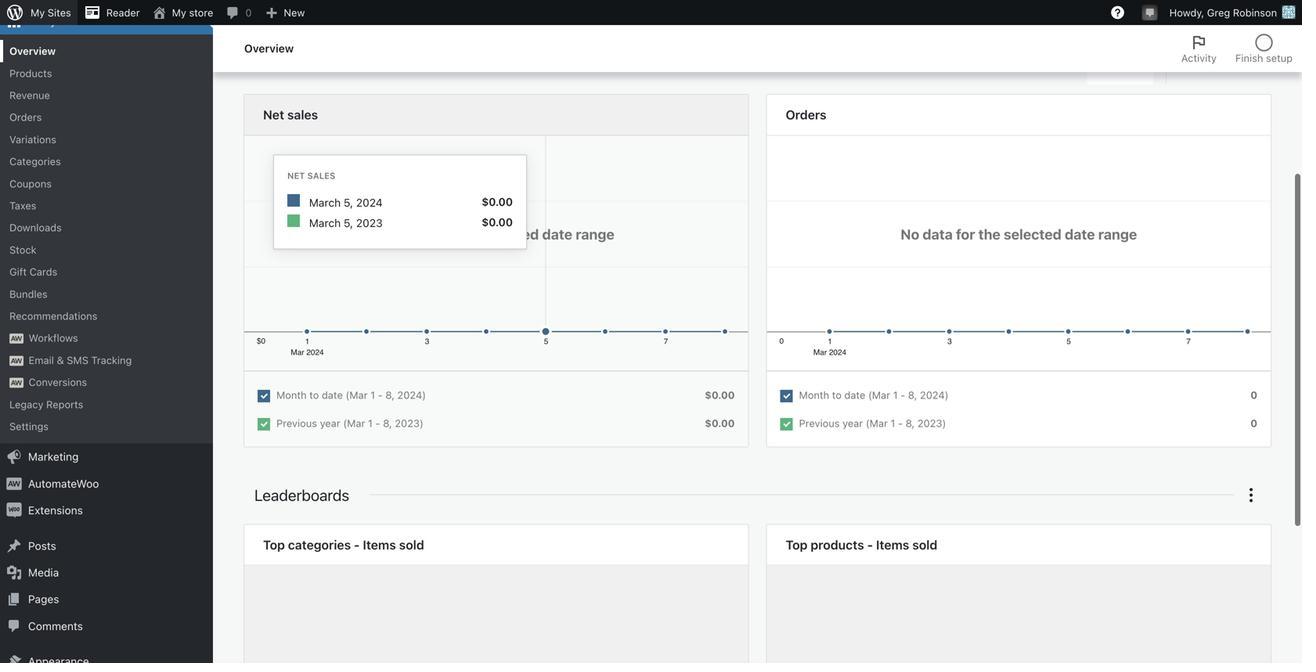 Task type: vqa. For each thing, say whether or not it's contained in the screenshot.
the rightmost 'A'
no



Task type: describe. For each thing, give the bounding box(es) containing it.
0 link
[[220, 0, 258, 25]]

stock link
[[0, 239, 213, 261]]

legacy reports
[[9, 398, 83, 410]]

workflows
[[29, 332, 78, 344]]

greg
[[1208, 7, 1231, 18]]

comments link
[[0, 613, 213, 640]]

my for my sites
[[31, 7, 45, 18]]

automatewoo element for conversions
[[9, 378, 24, 388]]

$0.00 for month to date (mar 1 - 8, 2024)
[[705, 389, 735, 401]]

revenue
[[9, 89, 50, 101]]

top products - items sold
[[786, 538, 938, 552]]

recommendations link
[[0, 305, 213, 327]]

taxes
[[9, 200, 36, 211]]

choose which charts to display image
[[1242, 56, 1261, 75]]

setup
[[1266, 52, 1293, 64]]

leaderboards
[[255, 486, 349, 504]]

&
[[57, 354, 64, 366]]

categories link
[[0, 150, 213, 173]]

products
[[811, 538, 864, 552]]

activity
[[1182, 52, 1217, 64]]

top categories - items sold
[[263, 538, 424, 552]]

sites
[[48, 7, 71, 18]]

products link
[[0, 62, 213, 84]]

reader link
[[77, 0, 146, 25]]

2023) for 0
[[918, 417, 946, 429]]

sales
[[287, 107, 318, 122]]

store
[[189, 7, 213, 18]]

top for top products - items sold
[[786, 538, 808, 552]]

year for $0.00
[[320, 417, 340, 429]]

0 horizontal spatial overview
[[9, 45, 56, 57]]

extensions link
[[0, 497, 213, 524]]

email
[[29, 354, 54, 366]]

comments
[[28, 620, 83, 633]]

previous for 0
[[799, 417, 840, 429]]

recommendations
[[9, 310, 97, 322]]

coupons
[[9, 178, 52, 189]]

items for products
[[876, 538, 910, 552]]

analytics link
[[0, 8, 213, 35]]

items for categories
[[363, 538, 396, 552]]

stock
[[9, 244, 36, 256]]

variations link
[[0, 128, 213, 150]]

variations
[[9, 133, 56, 145]]

2023) for $0.00
[[395, 417, 424, 429]]

automatewoo element for email & sms tracking
[[9, 356, 24, 366]]

overview link
[[0, 40, 213, 62]]

month for 0
[[799, 389, 830, 401]]

automatewoo link
[[0, 471, 213, 497]]

previous year (mar 1 - 8, 2023) for $0.00
[[276, 417, 424, 429]]

finish
[[1236, 52, 1264, 64]]

bundles link
[[0, 283, 213, 305]]

0 for previous year (mar 1 - 8, 2023)
[[1251, 417, 1258, 429]]

finish setup button
[[1226, 25, 1303, 72]]

$0.00 for previous year (mar 1 - 8, 2023)
[[705, 417, 735, 429]]

gift
[[9, 266, 27, 278]]

month to date (mar 1 - 8, 2024) for 0
[[799, 389, 949, 401]]

howdy, greg robinson
[[1170, 7, 1277, 18]]

bundles
[[9, 288, 48, 300]]

to for $0.00
[[310, 389, 319, 401]]

robinson
[[1233, 7, 1277, 18]]

automatewoo
[[28, 477, 99, 490]]

date for 0
[[845, 389, 866, 401]]

email & sms tracking link
[[0, 349, 213, 371]]

marketing
[[28, 450, 79, 463]]

net sales
[[263, 107, 318, 122]]

posts
[[28, 539, 56, 552]]

my for my store
[[172, 7, 186, 18]]

finish setup
[[1236, 52, 1293, 64]]



Task type: locate. For each thing, give the bounding box(es) containing it.
0 horizontal spatial sold
[[399, 538, 424, 552]]

tracking
[[91, 354, 132, 366]]

net
[[263, 107, 284, 122]]

1 items from the left
[[363, 538, 396, 552]]

automatewoo element up the legacy
[[9, 378, 24, 388]]

0 horizontal spatial 2024)
[[397, 389, 426, 401]]

new
[[284, 7, 305, 18]]

None checkbox
[[244, 381, 748, 409], [767, 409, 1271, 437], [244, 381, 748, 409], [767, 409, 1271, 437]]

2 items from the left
[[876, 538, 910, 552]]

items right products
[[876, 538, 910, 552]]

$0.00
[[705, 389, 735, 401], [705, 417, 735, 429]]

2024)
[[397, 389, 426, 401], [920, 389, 949, 401]]

1
[[371, 389, 375, 401], [893, 389, 898, 401], [368, 417, 373, 429], [891, 417, 896, 429]]

2 vertical spatial 0
[[1251, 417, 1258, 429]]

reports
[[46, 398, 83, 410]]

overview
[[244, 42, 294, 55], [9, 45, 56, 57]]

charts
[[255, 56, 300, 74]]

0 vertical spatial automatewoo element
[[9, 334, 24, 344]]

1 horizontal spatial overview
[[244, 42, 294, 55]]

pages link
[[0, 586, 213, 613]]

media
[[28, 566, 59, 579]]

gift cards
[[9, 266, 57, 278]]

month for $0.00
[[276, 389, 307, 401]]

date
[[322, 389, 343, 401], [845, 389, 866, 401]]

8,
[[386, 389, 395, 401], [908, 389, 917, 401], [383, 417, 392, 429], [906, 417, 915, 429]]

automatewoo element inside conversions link
[[9, 378, 24, 388]]

posts link
[[0, 533, 213, 560]]

0 horizontal spatial items
[[363, 538, 396, 552]]

orders link
[[0, 106, 213, 128]]

my store link
[[146, 0, 220, 25]]

2 previous from the left
[[799, 417, 840, 429]]

downloads
[[9, 222, 62, 234]]

1 date from the left
[[322, 389, 343, 401]]

settings link
[[0, 415, 213, 438]]

my left sites
[[31, 7, 45, 18]]

1 horizontal spatial previous year (mar 1 - 8, 2023)
[[799, 417, 946, 429]]

1 horizontal spatial month to date (mar 1 - 8, 2024)
[[799, 389, 949, 401]]

my sites
[[31, 7, 71, 18]]

automatewoo element for workflows
[[9, 334, 24, 344]]

automatewoo element left email
[[9, 356, 24, 366]]

orders
[[786, 107, 827, 122], [9, 111, 42, 123]]

performance indicators menu
[[244, 0, 1271, 17]]

marketing link
[[0, 444, 213, 471]]

2 $0.00 from the top
[[705, 417, 735, 429]]

2 year from the left
[[843, 417, 863, 429]]

categories
[[288, 538, 351, 552]]

1 horizontal spatial previous
[[799, 417, 840, 429]]

-
[[378, 389, 383, 401], [901, 389, 906, 401], [376, 417, 380, 429], [898, 417, 903, 429], [354, 538, 360, 552], [868, 538, 873, 552]]

0 vertical spatial $0.00
[[705, 389, 735, 401]]

automatewoo element inside email & sms tracking link
[[9, 356, 24, 366]]

2 previous year (mar 1 - 8, 2023) from the left
[[799, 417, 946, 429]]

products
[[9, 67, 52, 79]]

1 2024) from the left
[[397, 389, 426, 401]]

taxes link
[[0, 195, 213, 217]]

toolbar navigation
[[0, 0, 1303, 28]]

previous year (mar 1 - 8, 2023) for 0
[[799, 417, 946, 429]]

1 horizontal spatial year
[[843, 417, 863, 429]]

0 horizontal spatial year
[[320, 417, 340, 429]]

None checkbox
[[767, 381, 1271, 409], [244, 409, 748, 437], [767, 381, 1271, 409], [244, 409, 748, 437]]

my inside 'link'
[[172, 7, 186, 18]]

downloads link
[[0, 217, 213, 239]]

2 to from the left
[[832, 389, 842, 401]]

conversions
[[29, 376, 87, 388]]

2 top from the left
[[786, 538, 808, 552]]

1 horizontal spatial orders
[[786, 107, 827, 122]]

cards
[[29, 266, 57, 278]]

2 vertical spatial automatewoo element
[[9, 378, 24, 388]]

to for 0
[[832, 389, 842, 401]]

0 horizontal spatial my
[[31, 7, 45, 18]]

1 horizontal spatial month
[[799, 389, 830, 401]]

legacy reports link
[[0, 393, 213, 415]]

date for $0.00
[[322, 389, 343, 401]]

1 horizontal spatial to
[[832, 389, 842, 401]]

1 to from the left
[[310, 389, 319, 401]]

1 vertical spatial $0.00
[[705, 417, 735, 429]]

year
[[320, 417, 340, 429], [843, 417, 863, 429]]

3 automatewoo element from the top
[[9, 378, 24, 388]]

2 my from the left
[[172, 7, 186, 18]]

media link
[[0, 560, 213, 586]]

0 horizontal spatial month
[[276, 389, 307, 401]]

2 2023) from the left
[[918, 417, 946, 429]]

1 horizontal spatial 2024)
[[920, 389, 949, 401]]

automatewoo element left workflows
[[9, 334, 24, 344]]

analytics
[[28, 14, 74, 27]]

2024) for 0
[[920, 389, 949, 401]]

1 horizontal spatial items
[[876, 538, 910, 552]]

sold
[[399, 538, 424, 552], [913, 538, 938, 552]]

sold for top products - items sold
[[913, 538, 938, 552]]

activity button
[[1172, 25, 1226, 72]]

tab list
[[1172, 25, 1303, 72]]

1 $0.00 from the top
[[705, 389, 735, 401]]

1 automatewoo element from the top
[[9, 334, 24, 344]]

legacy
[[9, 398, 43, 410]]

1 horizontal spatial sold
[[913, 538, 938, 552]]

1 my from the left
[[31, 7, 45, 18]]

month
[[276, 389, 307, 401], [799, 389, 830, 401]]

revenue link
[[0, 84, 213, 106]]

previous
[[276, 417, 317, 429], [799, 417, 840, 429]]

extensions
[[28, 504, 83, 517]]

1 year from the left
[[320, 417, 340, 429]]

menu bar
[[1167, 46, 1242, 85]]

0 inside 0 link
[[245, 7, 252, 18]]

1 sold from the left
[[399, 538, 424, 552]]

howdy,
[[1170, 7, 1205, 18]]

categories
[[9, 156, 61, 167]]

2024) for $0.00
[[397, 389, 426, 401]]

orders inside orders link
[[9, 111, 42, 123]]

top left products
[[786, 538, 808, 552]]

2 date from the left
[[845, 389, 866, 401]]

2 month from the left
[[799, 389, 830, 401]]

items
[[363, 538, 396, 552], [876, 538, 910, 552]]

previous for $0.00
[[276, 417, 317, 429]]

2 sold from the left
[[913, 538, 938, 552]]

notification image
[[1144, 5, 1157, 18]]

conversions link
[[0, 371, 213, 393]]

1 vertical spatial automatewoo element
[[9, 356, 24, 366]]

1 horizontal spatial 2023)
[[918, 417, 946, 429]]

0 horizontal spatial previous year (mar 1 - 8, 2023)
[[276, 417, 424, 429]]

1 vertical spatial 0
[[1251, 389, 1258, 401]]

0 for month to date (mar 1 - 8, 2024)
[[1251, 389, 1258, 401]]

pages
[[28, 593, 59, 606]]

0
[[245, 7, 252, 18], [1251, 389, 1258, 401], [1251, 417, 1258, 429]]

choose which leaderboards to display and other settings image
[[1242, 486, 1261, 505]]

email & sms tracking
[[29, 354, 132, 366]]

coupons link
[[0, 173, 213, 195]]

my store
[[172, 7, 213, 18]]

2023)
[[395, 417, 424, 429], [918, 417, 946, 429]]

items right categories
[[363, 538, 396, 552]]

year for 0
[[843, 417, 863, 429]]

0 horizontal spatial month to date (mar 1 - 8, 2024)
[[276, 389, 426, 401]]

0 horizontal spatial 2023)
[[395, 417, 424, 429]]

bar chart image
[[1211, 50, 1230, 69]]

0 horizontal spatial date
[[322, 389, 343, 401]]

1 horizontal spatial date
[[845, 389, 866, 401]]

tab list containing activity
[[1172, 25, 1303, 72]]

1 month from the left
[[276, 389, 307, 401]]

overview up charts
[[244, 42, 294, 55]]

to
[[310, 389, 319, 401], [832, 389, 842, 401]]

1 horizontal spatial my
[[172, 7, 186, 18]]

automatewoo element inside workflows link
[[9, 334, 24, 344]]

1 2023) from the left
[[395, 417, 424, 429]]

previous year (mar 1 - 8, 2023)
[[276, 417, 424, 429], [799, 417, 946, 429]]

automatewoo element
[[9, 334, 24, 344], [9, 356, 24, 366], [9, 378, 24, 388]]

1 previous year (mar 1 - 8, 2023) from the left
[[276, 417, 424, 429]]

reader
[[106, 7, 140, 18]]

0 horizontal spatial to
[[310, 389, 319, 401]]

workflows link
[[0, 327, 213, 349]]

line chart image
[[1180, 50, 1198, 69]]

2 2024) from the left
[[920, 389, 949, 401]]

top for top categories - items sold
[[263, 538, 285, 552]]

1 top from the left
[[263, 538, 285, 552]]

2 month to date (mar 1 - 8, 2024) from the left
[[799, 389, 949, 401]]

my sites link
[[0, 0, 77, 25]]

2 automatewoo element from the top
[[9, 356, 24, 366]]

month to date (mar 1 - 8, 2024)
[[276, 389, 426, 401], [799, 389, 949, 401]]

settings
[[9, 421, 49, 432]]

overview up products
[[9, 45, 56, 57]]

sms
[[67, 354, 88, 366]]

1 horizontal spatial top
[[786, 538, 808, 552]]

0 vertical spatial 0
[[245, 7, 252, 18]]

0 horizontal spatial orders
[[9, 111, 42, 123]]

sold for top categories - items sold
[[399, 538, 424, 552]]

1 previous from the left
[[276, 417, 317, 429]]

my left the store
[[172, 7, 186, 18]]

top
[[263, 538, 285, 552], [786, 538, 808, 552]]

0 horizontal spatial previous
[[276, 417, 317, 429]]

top left categories
[[263, 538, 285, 552]]

my
[[31, 7, 45, 18], [172, 7, 186, 18]]

month to date (mar 1 - 8, 2024) for $0.00
[[276, 389, 426, 401]]

gift cards link
[[0, 261, 213, 283]]

new link
[[258, 0, 311, 25]]

1 month to date (mar 1 - 8, 2024) from the left
[[276, 389, 426, 401]]

0 horizontal spatial top
[[263, 538, 285, 552]]



